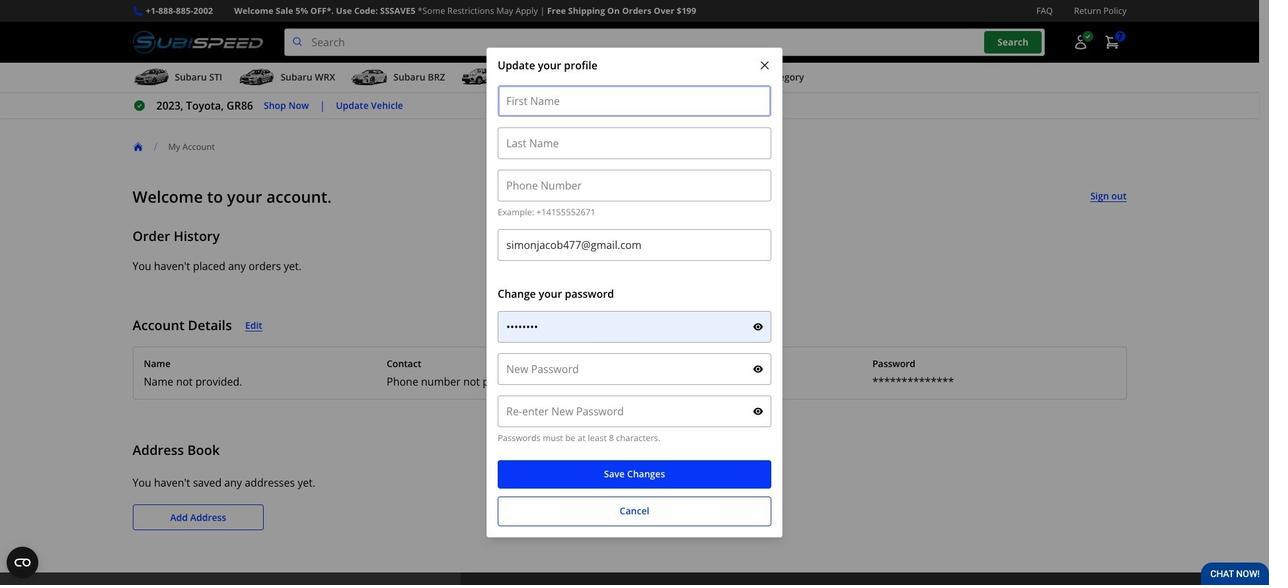 Task type: locate. For each thing, give the bounding box(es) containing it.
Last Name text field
[[498, 128, 772, 160]]

Email Address text field
[[498, 230, 772, 261]]

1 vertical spatial toggle password visibility image
[[753, 407, 764, 417]]

close popup image
[[759, 59, 772, 72]]

0 vertical spatial toggle password visibility image
[[753, 365, 764, 375]]

toggle password visibility image for re-enter new password 'password field'
[[753, 407, 764, 417]]

search input field
[[285, 29, 1045, 56]]

2 toggle password visibility image from the top
[[753, 407, 764, 417]]

1 toggle password visibility image from the top
[[753, 365, 764, 375]]

open widget image
[[7, 548, 38, 579]]

First name text field
[[498, 85, 772, 117]]

toggle password visibility image
[[753, 365, 764, 375], [753, 407, 764, 417]]

Phone field
[[498, 170, 772, 202]]



Task type: describe. For each thing, give the bounding box(es) containing it.
Current Password password field
[[498, 312, 772, 343]]

New Password password field
[[498, 354, 772, 386]]

Re-enter New Password password field
[[498, 396, 772, 428]]

toggle password visibility image for new password password field
[[753, 365, 764, 375]]

toggle password visibility image
[[753, 322, 764, 333]]



Task type: vqa. For each thing, say whether or not it's contained in the screenshot.
the bottommost Toggle password visibility icon
yes



